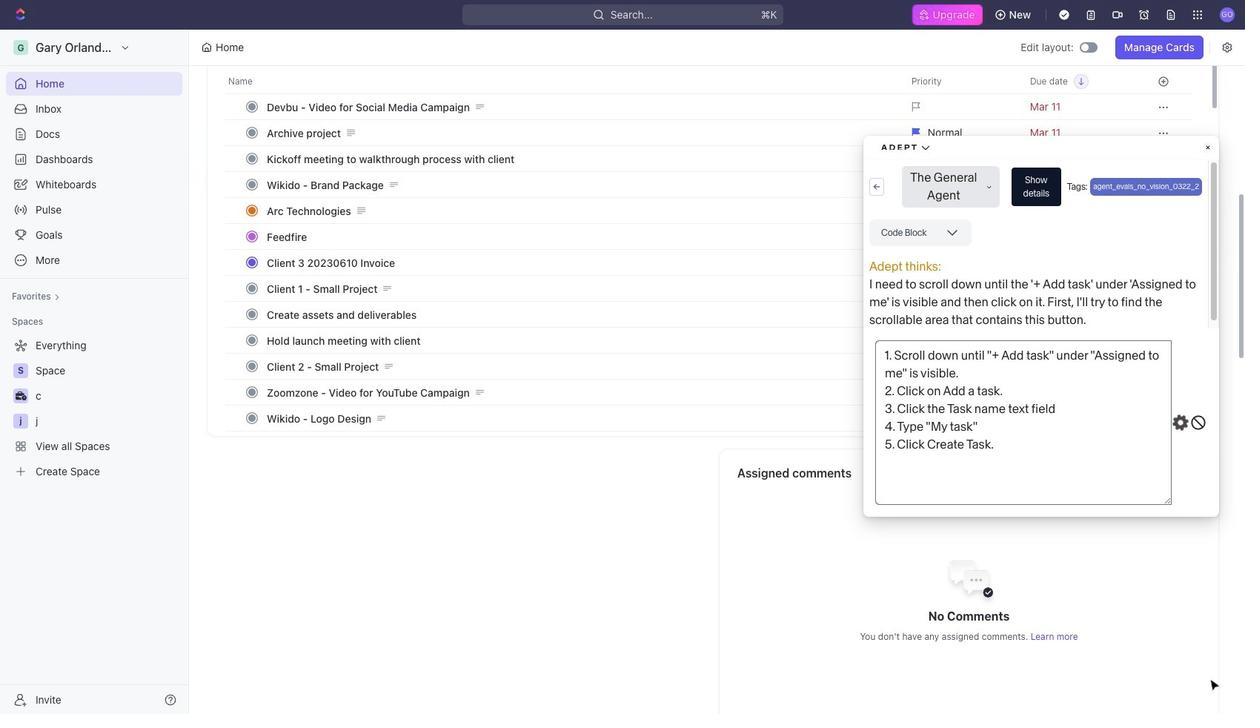 Task type: describe. For each thing, give the bounding box(es) containing it.
gary orlando's workspace, , element
[[13, 40, 28, 55]]

tree inside sidebar navigation
[[6, 334, 182, 484]]

business time image
[[15, 392, 26, 400]]



Task type: vqa. For each thing, say whether or not it's contained in the screenshot.
‎Task
no



Task type: locate. For each thing, give the bounding box(es) containing it.
tree
[[6, 334, 182, 484]]

space, , element
[[13, 363, 28, 378]]

j, , element
[[13, 414, 28, 429]]

sidebar navigation
[[0, 30, 192, 714]]



